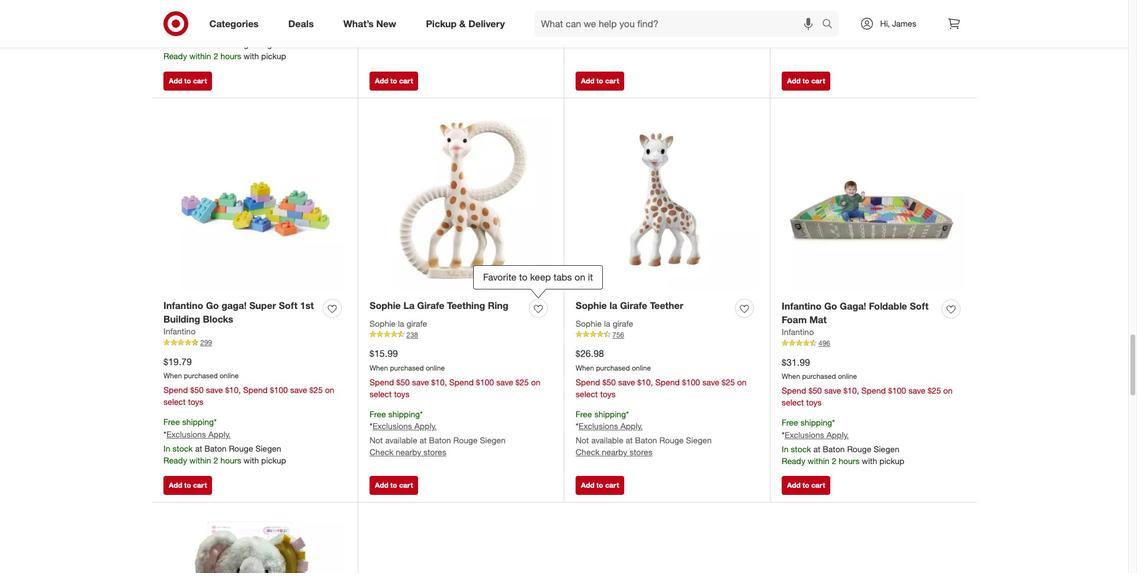 Task type: describe. For each thing, give the bounding box(es) containing it.
sophie la girafe teething ring link
[[370, 299, 509, 313]]

on for infantino go gaga! super soft 1st building blocks
[[325, 385, 335, 395]]

on for sophie la girafe teether
[[738, 377, 747, 387]]

girafe for teething
[[417, 300, 445, 311]]

$31.99 when purchased online spend $50 save $10, spend $100 save $25 on select toys
[[782, 356, 953, 408]]

free shipping * * exclusions apply. in stock at  baton rouge siegen ready within 2 hours with pickup for infantino go gaga! foldable soft foam mat
[[782, 418, 905, 466]]

infantino go gaga! super soft 1st building blocks
[[164, 300, 314, 325]]

238 link
[[370, 330, 552, 340]]

$26.98
[[576, 348, 604, 360]]

categories
[[209, 18, 259, 29]]

building
[[164, 313, 200, 325]]

favorite to keep tabs on it
[[483, 271, 593, 283]]

infantino go gaga! foldable soft foam mat
[[782, 300, 929, 326]]

infantino go gaga! foldable soft foam mat link
[[782, 300, 937, 327]]

$50 for $19.79
[[190, 385, 204, 395]]

$100 for infantino go gaga! foldable soft foam mat
[[889, 386, 906, 396]]

stores for $26.98
[[630, 447, 653, 458]]

keep
[[530, 271, 551, 283]]

purchased for $26.98
[[596, 364, 630, 372]]

$10, for $26.98
[[638, 377, 653, 387]]

spend down $31.99
[[782, 386, 807, 396]]

teething
[[447, 300, 485, 311]]

foam
[[782, 314, 807, 326]]

pickup & delivery link
[[416, 11, 520, 37]]

stores for $15.99
[[424, 447, 446, 458]]

infantino down foam
[[782, 327, 814, 337]]

online for $15.99
[[426, 364, 445, 372]]

check for $15.99
[[370, 447, 394, 458]]

756 link
[[576, 330, 758, 340]]

hi, james
[[881, 18, 917, 28]]

online for $19.79
[[220, 372, 239, 381]]

sophie la girafe for la
[[576, 319, 633, 329]]

$10, for $15.99
[[431, 377, 447, 387]]

756
[[613, 330, 624, 339]]

when for $26.98
[[576, 364, 594, 372]]

search button
[[817, 11, 846, 39]]

$10, for $31.99
[[844, 386, 859, 396]]

$25 for infantino go gaga! super soft 1st building blocks
[[310, 385, 323, 395]]

$100 for infantino go gaga! super soft 1st building blocks
[[270, 385, 288, 395]]

hi,
[[881, 18, 890, 28]]

categories link
[[199, 11, 274, 37]]

purchased for $15.99
[[390, 364, 424, 372]]

What can we help you find? suggestions appear below search field
[[534, 11, 825, 37]]

select for $26.98
[[576, 389, 598, 399]]

&
[[459, 18, 466, 29]]

when for $31.99
[[782, 372, 801, 381]]

infantino link for mat
[[782, 327, 814, 339]]

infantino inside infantino go gaga! foldable soft foam mat
[[782, 300, 822, 312]]

online for $31.99
[[838, 372, 857, 381]]

delivery
[[469, 18, 505, 29]]

free for sophie la girafe teether
[[576, 409, 592, 419]]

$100 for sophie la girafe teething ring
[[476, 377, 494, 387]]

girafe for la
[[613, 319, 633, 329]]

sophie left la
[[370, 300, 401, 311]]

free for infantino go gaga! super soft 1st building blocks
[[164, 417, 180, 427]]

check nearby stores button for $26.98
[[576, 447, 653, 459]]

james
[[892, 18, 917, 28]]

shipping for sophie la girafe teething ring
[[388, 409, 420, 419]]

sophie up $15.99 at the bottom left of page
[[370, 319, 396, 329]]

la
[[404, 300, 415, 311]]

la for sophie la girafe teething ring
[[398, 319, 404, 329]]

$25 for sophie la girafe teething ring
[[516, 377, 529, 387]]

go for gaga!
[[206, 300, 219, 311]]

299 link
[[164, 338, 346, 348]]

toys for $26.98
[[600, 389, 616, 399]]

1st
[[300, 300, 314, 311]]

favorite
[[483, 271, 517, 283]]

teether
[[650, 300, 684, 311]]

what's
[[343, 18, 374, 29]]

ring
[[488, 300, 509, 311]]

$31.99
[[782, 356, 810, 368]]

toys for $31.99
[[807, 398, 822, 408]]

$100 for sophie la girafe teether
[[682, 377, 700, 387]]



Task type: vqa. For each thing, say whether or not it's contained in the screenshot.
LOVE image
no



Task type: locate. For each thing, give the bounding box(es) containing it.
0 horizontal spatial nearby
[[396, 447, 421, 458]]

free shipping * * exclusions apply. not available at baton rouge siegen check nearby stores for $26.98
[[576, 409, 712, 458]]

1 horizontal spatial soft
[[910, 300, 929, 312]]

2
[[626, 32, 631, 42], [832, 33, 837, 43], [214, 51, 218, 61], [214, 456, 218, 466], [832, 456, 837, 466]]

238
[[406, 330, 418, 339]]

1 horizontal spatial * exclusions apply. in stock at  baton rouge siegen ready within 2 hours with pickup
[[782, 7, 905, 43]]

not for $26.98
[[576, 436, 589, 446]]

$50 inside $26.98 when purchased online spend $50 save $10, spend $100 save $25 on select toys
[[603, 377, 616, 387]]

2 sophie la girafe link from the left
[[576, 318, 633, 330]]

sophie la girafe teether image
[[576, 110, 758, 292], [576, 110, 758, 292]]

go for gaga!
[[825, 300, 838, 312]]

infantino go gaga! super soft 1st building blocks image
[[164, 110, 346, 292], [164, 110, 346, 292]]

on for sophie la girafe teething ring
[[531, 377, 541, 387]]

$15.99
[[370, 348, 398, 360]]

purchased down $26.98 at the right of the page
[[596, 364, 630, 372]]

pickup
[[426, 18, 457, 29]]

on inside $26.98 when purchased online spend $50 save $10, spend $100 save $25 on select toys
[[738, 377, 747, 387]]

cart
[[193, 76, 207, 85], [399, 76, 413, 85], [605, 76, 619, 85], [812, 76, 826, 85], [193, 481, 207, 490], [399, 481, 413, 490], [605, 481, 619, 490], [812, 481, 826, 490]]

soft left 1st
[[279, 300, 298, 311]]

available for $26.98
[[592, 436, 624, 446]]

online inside $15.99 when purchased online spend $50 save $10, spend $100 save $25 on select toys
[[426, 364, 445, 372]]

sophie la girafe up 238
[[370, 319, 427, 329]]

infantino inside infantino go gaga! super soft 1st building blocks
[[164, 300, 203, 311]]

1 sophie la girafe from the left
[[370, 319, 427, 329]]

soft for foldable
[[910, 300, 929, 312]]

1 horizontal spatial free shipping * * exclusions apply. not available at baton rouge siegen check nearby stores
[[576, 409, 712, 458]]

0 horizontal spatial not
[[370, 436, 383, 446]]

$10, down 496 link
[[844, 386, 859, 396]]

$50 for $31.99
[[809, 386, 822, 396]]

0 horizontal spatial available
[[385, 436, 417, 446]]

with
[[656, 32, 671, 42], [862, 33, 878, 43], [244, 51, 259, 61], [244, 456, 259, 466], [862, 456, 878, 466]]

infantino link down building
[[164, 326, 196, 338]]

2 girafe from the left
[[613, 319, 633, 329]]

$25
[[516, 377, 529, 387], [722, 377, 735, 387], [310, 385, 323, 395], [928, 386, 941, 396]]

$25 for infantino go gaga! foldable soft foam mat
[[928, 386, 941, 396]]

spend
[[370, 377, 394, 387], [449, 377, 474, 387], [576, 377, 600, 387], [656, 377, 680, 387], [164, 385, 188, 395], [243, 385, 268, 395], [782, 386, 807, 396], [862, 386, 886, 396]]

go up mat
[[825, 300, 838, 312]]

add to cart
[[169, 76, 207, 85], [375, 76, 413, 85], [581, 76, 619, 85], [787, 76, 826, 85], [169, 481, 207, 490], [375, 481, 413, 490], [581, 481, 619, 490], [787, 481, 826, 490]]

when inside $31.99 when purchased online spend $50 save $10, spend $100 save $25 on select toys
[[782, 372, 801, 381]]

on for infantino go gaga! foldable soft foam mat
[[944, 386, 953, 396]]

spend down the 756 link
[[656, 377, 680, 387]]

ready
[[576, 32, 600, 42], [782, 33, 806, 43], [164, 51, 187, 61], [164, 456, 187, 466], [782, 456, 806, 466]]

hours
[[633, 32, 654, 42], [839, 33, 860, 43], [220, 51, 241, 61], [220, 456, 241, 466], [839, 456, 860, 466]]

sophie la girafe teething ring
[[370, 300, 509, 311]]

when down $26.98 at the right of the page
[[576, 364, 594, 372]]

soft right foldable
[[910, 300, 929, 312]]

1 check nearby stores button from the left
[[370, 447, 446, 459]]

0 horizontal spatial * exclusions apply. in stock at  baton rouge siegen ready within 2 hours with pickup
[[576, 6, 699, 42]]

0 horizontal spatial free shipping * * exclusions apply. not available at baton rouge siegen check nearby stores
[[370, 409, 506, 458]]

0 horizontal spatial infantino link
[[164, 326, 196, 338]]

infantino down building
[[164, 327, 196, 337]]

$50 inside $31.99 when purchased online spend $50 save $10, spend $100 save $25 on select toys
[[809, 386, 822, 396]]

free shipping * * exclusions apply. not available at baton rouge siegen check nearby stores
[[370, 409, 506, 458], [576, 409, 712, 458]]

1 girafe from the left
[[417, 300, 445, 311]]

$10, inside $15.99 when purchased online spend $50 save $10, spend $100 save $25 on select toys
[[431, 377, 447, 387]]

$100
[[476, 377, 494, 387], [682, 377, 700, 387], [270, 385, 288, 395], [889, 386, 906, 396]]

$50 for $15.99
[[397, 377, 410, 387]]

purchased inside $19.79 when purchased online spend $50 save $10, spend $100 save $25 on select toys
[[184, 372, 218, 381]]

pickup
[[674, 32, 699, 42], [880, 33, 905, 43], [261, 51, 286, 61], [261, 456, 286, 466], [880, 456, 905, 466]]

0 horizontal spatial check
[[370, 447, 394, 458]]

when inside $26.98 when purchased online spend $50 save $10, spend $100 save $25 on select toys
[[576, 364, 594, 372]]

select down $19.79
[[164, 397, 186, 407]]

save
[[412, 377, 429, 387], [496, 377, 513, 387], [618, 377, 635, 387], [703, 377, 720, 387], [206, 385, 223, 395], [290, 385, 307, 395], [825, 386, 841, 396], [909, 386, 926, 396]]

$100 down 299 link
[[270, 385, 288, 395]]

toys down $19.79
[[188, 397, 204, 407]]

go up blocks
[[206, 300, 219, 311]]

spend down $19.79
[[164, 385, 188, 395]]

toys down $26.98 at the right of the page
[[600, 389, 616, 399]]

select for $19.79
[[164, 397, 186, 407]]

sophie la girafe teething ring image
[[370, 110, 552, 292], [370, 110, 552, 292]]

in
[[576, 20, 583, 30], [782, 21, 789, 31], [164, 39, 170, 49], [164, 444, 170, 454], [782, 444, 789, 454]]

0 horizontal spatial go
[[206, 300, 219, 311]]

nearby for $26.98
[[602, 447, 627, 458]]

$10, down the 756 link
[[638, 377, 653, 387]]

free shipping * * exclusions apply. in stock at  baton rouge siegen ready within 2 hours with pickup for infantino go gaga! super soft 1st building blocks
[[164, 417, 286, 466]]

$100 down 238 link
[[476, 377, 494, 387]]

sophie la girafe link
[[370, 318, 427, 330], [576, 318, 633, 330]]

sophie la girafe teether
[[576, 300, 684, 311]]

$10, inside $19.79 when purchased online spend $50 save $10, spend $100 save $25 on select toys
[[225, 385, 241, 395]]

gaga!
[[222, 300, 247, 311]]

purchased for $19.79
[[184, 372, 218, 381]]

not
[[370, 436, 383, 446], [576, 436, 589, 446]]

go inside infantino go gaga! foldable soft foam mat
[[825, 300, 838, 312]]

0 horizontal spatial soft
[[279, 300, 298, 311]]

$19.79
[[164, 356, 192, 368]]

soft for super
[[279, 300, 298, 311]]

2 stores from the left
[[630, 447, 653, 458]]

toys down $31.99
[[807, 398, 822, 408]]

available for $15.99
[[385, 436, 417, 446]]

sophie la girafe up 756
[[576, 319, 633, 329]]

online down the 756 link
[[632, 364, 651, 372]]

1 horizontal spatial check nearby stores button
[[576, 447, 653, 459]]

online down 299 link
[[220, 372, 239, 381]]

select
[[370, 389, 392, 399], [576, 389, 598, 399], [164, 397, 186, 407], [782, 398, 804, 408]]

1 horizontal spatial nearby
[[602, 447, 627, 458]]

toys down $15.99 at the bottom left of page
[[394, 389, 410, 399]]

free
[[164, 13, 180, 23], [370, 409, 386, 419], [576, 409, 592, 419], [164, 417, 180, 427], [782, 418, 798, 428]]

girafe
[[417, 300, 445, 311], [620, 300, 648, 311]]

$50 down $31.99
[[809, 386, 822, 396]]

1 horizontal spatial girafe
[[613, 319, 633, 329]]

1 nearby from the left
[[396, 447, 421, 458]]

1 stores from the left
[[424, 447, 446, 458]]

1 sophie la girafe link from the left
[[370, 318, 427, 330]]

2 girafe from the left
[[620, 300, 648, 311]]

$25 inside $15.99 when purchased online spend $50 save $10, spend $100 save $25 on select toys
[[516, 377, 529, 387]]

on inside $15.99 when purchased online spend $50 save $10, spend $100 save $25 on select toys
[[531, 377, 541, 387]]

sophie la girafe link up 756
[[576, 318, 633, 330]]

$100 inside $15.99 when purchased online spend $50 save $10, spend $100 save $25 on select toys
[[476, 377, 494, 387]]

on
[[575, 271, 586, 283], [531, 377, 541, 387], [738, 377, 747, 387], [325, 385, 335, 395], [944, 386, 953, 396]]

stores
[[424, 447, 446, 458], [630, 447, 653, 458]]

0 horizontal spatial girafe
[[407, 319, 427, 329]]

deals
[[288, 18, 314, 29]]

toys
[[394, 389, 410, 399], [600, 389, 616, 399], [188, 397, 204, 407], [807, 398, 822, 408]]

go inside infantino go gaga! super soft 1st building blocks
[[206, 300, 219, 311]]

make believe ideas snuggables plush stuffed animal - elephant image
[[164, 515, 346, 573], [164, 515, 346, 573]]

rouge
[[641, 20, 666, 30], [847, 21, 872, 31], [229, 39, 253, 49], [454, 436, 478, 446], [660, 436, 684, 446], [229, 444, 253, 454], [847, 444, 872, 454]]

spend down 238 link
[[449, 377, 474, 387]]

shipping for infantino go gaga! foldable soft foam mat
[[801, 418, 832, 428]]

1 horizontal spatial sophie la girafe
[[576, 319, 633, 329]]

* exclusions apply. in stock at  baton rouge siegen ready within 2 hours with pickup
[[576, 6, 699, 42], [782, 7, 905, 43]]

select down $15.99 at the bottom left of page
[[370, 389, 392, 399]]

1 horizontal spatial sophie la girafe link
[[576, 318, 633, 330]]

check for $26.98
[[576, 447, 600, 458]]

shipping for infantino go gaga! super soft 1st building blocks
[[182, 417, 214, 427]]

0 horizontal spatial sophie la girafe
[[370, 319, 427, 329]]

purchased inside $26.98 when purchased online spend $50 save $10, spend $100 save $25 on select toys
[[596, 364, 630, 372]]

deals link
[[278, 11, 329, 37]]

select down $26.98 at the right of the page
[[576, 389, 598, 399]]

online inside $31.99 when purchased online spend $50 save $10, spend $100 save $25 on select toys
[[838, 372, 857, 381]]

$15.99 when purchased online spend $50 save $10, spend $100 save $25 on select toys
[[370, 348, 541, 399]]

sophie la girafe for la
[[370, 319, 427, 329]]

purchased inside $31.99 when purchased online spend $50 save $10, spend $100 save $25 on select toys
[[802, 372, 836, 381]]

add to cart button
[[164, 72, 212, 90], [370, 72, 418, 90], [576, 72, 625, 90], [782, 72, 831, 90], [164, 477, 212, 496], [370, 477, 418, 496], [576, 477, 625, 496], [782, 477, 831, 496]]

1 horizontal spatial infantino link
[[782, 327, 814, 339]]

*
[[576, 6, 579, 16], [782, 7, 785, 17], [214, 13, 217, 23], [164, 25, 166, 35], [420, 409, 423, 419], [626, 409, 629, 419], [214, 417, 217, 427], [832, 418, 835, 428], [370, 421, 373, 432], [576, 421, 579, 432], [164, 430, 166, 440], [782, 430, 785, 440]]

on inside $19.79 when purchased online spend $50 save $10, spend $100 save $25 on select toys
[[325, 385, 335, 395]]

select for $31.99
[[782, 398, 804, 408]]

$100 inside $31.99 when purchased online spend $50 save $10, spend $100 save $25 on select toys
[[889, 386, 906, 396]]

spend down $15.99 at the bottom left of page
[[370, 377, 394, 387]]

1 horizontal spatial girafe
[[620, 300, 648, 311]]

when down $19.79
[[164, 372, 182, 381]]

spend down 299 link
[[243, 385, 268, 395]]

infantino link for building
[[164, 326, 196, 338]]

online down 238 link
[[426, 364, 445, 372]]

online inside $26.98 when purchased online spend $50 save $10, spend $100 save $25 on select toys
[[632, 364, 651, 372]]

$25 inside $26.98 when purchased online spend $50 save $10, spend $100 save $25 on select toys
[[722, 377, 735, 387]]

infantino up building
[[164, 300, 203, 311]]

$25 inside $31.99 when purchased online spend $50 save $10, spend $100 save $25 on select toys
[[928, 386, 941, 396]]

check nearby stores button for $15.99
[[370, 447, 446, 459]]

available
[[385, 436, 417, 446], [592, 436, 624, 446]]

infantino link down foam
[[782, 327, 814, 339]]

check nearby stores button
[[370, 447, 446, 459], [576, 447, 653, 459]]

nearby
[[396, 447, 421, 458], [602, 447, 627, 458]]

tabs
[[554, 271, 572, 283]]

select inside $19.79 when purchased online spend $50 save $10, spend $100 save $25 on select toys
[[164, 397, 186, 407]]

select for $15.99
[[370, 389, 392, 399]]

pickup & delivery
[[426, 18, 505, 29]]

2 available from the left
[[592, 436, 624, 446]]

la for sophie la girafe teether
[[604, 319, 611, 329]]

infantino link
[[164, 326, 196, 338], [782, 327, 814, 339]]

check
[[370, 447, 394, 458], [576, 447, 600, 458]]

la inside sophie la girafe teether link
[[610, 300, 618, 311]]

blocks
[[203, 313, 233, 325]]

2 not from the left
[[576, 436, 589, 446]]

$100 down 496 link
[[889, 386, 906, 396]]

1 girafe from the left
[[407, 319, 427, 329]]

$50 for $26.98
[[603, 377, 616, 387]]

on inside $31.99 when purchased online spend $50 save $10, spend $100 save $25 on select toys
[[944, 386, 953, 396]]

spend down 496 link
[[862, 386, 886, 396]]

to
[[184, 76, 191, 85], [390, 76, 397, 85], [597, 76, 603, 85], [803, 76, 810, 85], [519, 271, 528, 283], [184, 481, 191, 490], [390, 481, 397, 490], [597, 481, 603, 490], [803, 481, 810, 490]]

girafe
[[407, 319, 427, 329], [613, 319, 633, 329]]

nearby for $15.99
[[396, 447, 421, 458]]

0 horizontal spatial stores
[[424, 447, 446, 458]]

mat
[[810, 314, 827, 326]]

online inside $19.79 when purchased online spend $50 save $10, spend $100 save $25 on select toys
[[220, 372, 239, 381]]

when inside $19.79 when purchased online spend $50 save $10, spend $100 save $25 on select toys
[[164, 372, 182, 381]]

shipping
[[182, 13, 214, 23], [388, 409, 420, 419], [595, 409, 626, 419], [182, 417, 214, 427], [801, 418, 832, 428]]

select down $31.99
[[782, 398, 804, 408]]

1 horizontal spatial go
[[825, 300, 838, 312]]

$100 down the 756 link
[[682, 377, 700, 387]]

spend down $26.98 at the right of the page
[[576, 377, 600, 387]]

la up 756
[[610, 300, 618, 311]]

$50
[[397, 377, 410, 387], [603, 377, 616, 387], [190, 385, 204, 395], [809, 386, 822, 396]]

not for $15.99
[[370, 436, 383, 446]]

toys for $15.99
[[394, 389, 410, 399]]

1 available from the left
[[385, 436, 417, 446]]

0 horizontal spatial check nearby stores button
[[370, 447, 446, 459]]

girafe up 756
[[613, 319, 633, 329]]

sophie up $26.98 at the right of the page
[[576, 319, 602, 329]]

select inside $26.98 when purchased online spend $50 save $10, spend $100 save $25 on select toys
[[576, 389, 598, 399]]

1 free shipping * * exclusions apply. not available at baton rouge siegen check nearby stores from the left
[[370, 409, 506, 458]]

girafe right la
[[417, 300, 445, 311]]

toys for $19.79
[[188, 397, 204, 407]]

toys inside $15.99 when purchased online spend $50 save $10, spend $100 save $25 on select toys
[[394, 389, 410, 399]]

online
[[426, 364, 445, 372], [632, 364, 651, 372], [220, 372, 239, 381], [838, 372, 857, 381]]

when
[[370, 364, 388, 372], [576, 364, 594, 372], [164, 372, 182, 381], [782, 372, 801, 381]]

select inside $15.99 when purchased online spend $50 save $10, spend $100 save $25 on select toys
[[370, 389, 392, 399]]

$50 inside $15.99 when purchased online spend $50 save $10, spend $100 save $25 on select toys
[[397, 377, 410, 387]]

$25 inside $19.79 when purchased online spend $50 save $10, spend $100 save $25 on select toys
[[310, 385, 323, 395]]

sophie la girafe link up 238
[[370, 318, 427, 330]]

infantino go gaga! super soft 1st building blocks link
[[164, 299, 318, 326]]

1 check from the left
[[370, 447, 394, 458]]

2 nearby from the left
[[602, 447, 627, 458]]

girafe for la
[[407, 319, 427, 329]]

purchased
[[390, 364, 424, 372], [596, 364, 630, 372], [184, 372, 218, 381], [802, 372, 836, 381]]

toys inside $19.79 when purchased online spend $50 save $10, spend $100 save $25 on select toys
[[188, 397, 204, 407]]

toys inside $31.99 when purchased online spend $50 save $10, spend $100 save $25 on select toys
[[807, 398, 822, 408]]

siegen
[[668, 20, 694, 30], [874, 21, 900, 31], [255, 39, 281, 49], [480, 436, 506, 446], [686, 436, 712, 446], [255, 444, 281, 454], [874, 444, 900, 454]]

when for $15.99
[[370, 364, 388, 372]]

1 horizontal spatial check
[[576, 447, 600, 458]]

purchased down $19.79
[[184, 372, 218, 381]]

2 sophie la girafe from the left
[[576, 319, 633, 329]]

free for infantino go gaga! foldable soft foam mat
[[782, 418, 798, 428]]

girafe up 238
[[407, 319, 427, 329]]

1 horizontal spatial not
[[576, 436, 589, 446]]

sophie
[[370, 300, 401, 311], [576, 300, 607, 311], [370, 319, 396, 329], [576, 319, 602, 329]]

$50 down $19.79
[[190, 385, 204, 395]]

$10,
[[431, 377, 447, 387], [638, 377, 653, 387], [225, 385, 241, 395], [844, 386, 859, 396]]

la down la
[[398, 319, 404, 329]]

when down $31.99
[[782, 372, 801, 381]]

girafe for teether
[[620, 300, 648, 311]]

toys inside $26.98 when purchased online spend $50 save $10, spend $100 save $25 on select toys
[[600, 389, 616, 399]]

gaga!
[[840, 300, 867, 312]]

$50 inside $19.79 when purchased online spend $50 save $10, spend $100 save $25 on select toys
[[190, 385, 204, 395]]

what's new link
[[333, 11, 411, 37]]

soft inside infantino go gaga! foldable soft foam mat
[[910, 300, 929, 312]]

super
[[249, 300, 276, 311]]

what's new
[[343, 18, 396, 29]]

infantino
[[164, 300, 203, 311], [782, 300, 822, 312], [164, 327, 196, 337], [782, 327, 814, 337]]

$50 down $15.99 at the bottom left of page
[[397, 377, 410, 387]]

$10, down 299 link
[[225, 385, 241, 395]]

stock
[[585, 20, 605, 30], [791, 21, 811, 31], [173, 39, 193, 49], [173, 444, 193, 454], [791, 444, 811, 454]]

$10, for $19.79
[[225, 385, 241, 395]]

sophie la girafe link for la
[[576, 318, 633, 330]]

1 horizontal spatial stores
[[630, 447, 653, 458]]

purchased down $15.99 at the bottom left of page
[[390, 364, 424, 372]]

new
[[376, 18, 396, 29]]

soft inside infantino go gaga! super soft 1st building blocks
[[279, 300, 298, 311]]

purchased inside $15.99 when purchased online spend $50 save $10, spend $100 save $25 on select toys
[[390, 364, 424, 372]]

sophie la girafe teether link
[[576, 299, 684, 313]]

search
[[817, 19, 846, 31]]

within
[[602, 32, 624, 42], [808, 33, 830, 43], [189, 51, 211, 61], [189, 456, 211, 466], [808, 456, 830, 466]]

free shipping * * exclusions apply. not available at baton rouge siegen check nearby stores for $15.99
[[370, 409, 506, 458]]

when inside $15.99 when purchased online spend $50 save $10, spend $100 save $25 on select toys
[[370, 364, 388, 372]]

2 check from the left
[[576, 447, 600, 458]]

496 link
[[782, 339, 965, 349]]

0 horizontal spatial sophie la girafe link
[[370, 318, 427, 330]]

select inside $31.99 when purchased online spend $50 save $10, spend $100 save $25 on select toys
[[782, 398, 804, 408]]

baton
[[617, 20, 639, 30], [823, 21, 845, 31], [205, 39, 227, 49], [429, 436, 451, 446], [635, 436, 657, 446], [205, 444, 227, 454], [823, 444, 845, 454]]

$26.98 when purchased online spend $50 save $10, spend $100 save $25 on select toys
[[576, 348, 747, 399]]

2 free shipping * * exclusions apply. not available at baton rouge siegen check nearby stores from the left
[[576, 409, 712, 458]]

online down 496 link
[[838, 372, 857, 381]]

2 check nearby stores button from the left
[[576, 447, 653, 459]]

1 not from the left
[[370, 436, 383, 446]]

$10, inside $31.99 when purchased online spend $50 save $10, spend $100 save $25 on select toys
[[844, 386, 859, 396]]

sophie la girafe link for la
[[370, 318, 427, 330]]

girafe left teether
[[620, 300, 648, 311]]

it
[[588, 271, 593, 283]]

purchased for $31.99
[[802, 372, 836, 381]]

1 horizontal spatial available
[[592, 436, 624, 446]]

$10, down 238 link
[[431, 377, 447, 387]]

0 horizontal spatial girafe
[[417, 300, 445, 311]]

purchased down $31.99
[[802, 372, 836, 381]]

infantino up foam
[[782, 300, 822, 312]]

$25 for sophie la girafe teether
[[722, 377, 735, 387]]

infantino go gaga! foldable soft foam mat image
[[782, 110, 965, 293], [782, 110, 965, 293]]

sophie down it
[[576, 300, 607, 311]]

when for $19.79
[[164, 372, 182, 381]]

shipping for sophie la girafe teether
[[595, 409, 626, 419]]

$19.79 when purchased online spend $50 save $10, spend $100 save $25 on select toys
[[164, 356, 335, 407]]

apply.
[[621, 6, 643, 16], [827, 7, 849, 17], [208, 25, 231, 35], [415, 421, 437, 432], [621, 421, 643, 432], [208, 430, 231, 440], [827, 430, 849, 440]]

299
[[200, 339, 212, 347]]

soft
[[279, 300, 298, 311], [910, 300, 929, 312]]

$100 inside $26.98 when purchased online spend $50 save $10, spend $100 save $25 on select toys
[[682, 377, 700, 387]]

$100 inside $19.79 when purchased online spend $50 save $10, spend $100 save $25 on select toys
[[270, 385, 288, 395]]

496
[[819, 339, 831, 348]]

la down sophie la girafe teether link
[[604, 319, 611, 329]]

when down $15.99 at the bottom left of page
[[370, 364, 388, 372]]

online for $26.98
[[632, 364, 651, 372]]

exclusions
[[579, 6, 618, 16], [785, 7, 825, 17], [166, 25, 206, 35], [373, 421, 412, 432], [579, 421, 618, 432], [166, 430, 206, 440], [785, 430, 825, 440]]

foldable
[[869, 300, 908, 312]]

exclusions apply. button
[[579, 5, 643, 17], [785, 6, 849, 18], [166, 24, 231, 36], [373, 421, 437, 433], [579, 421, 643, 433], [166, 429, 231, 441], [785, 430, 849, 441]]

$50 down $26.98 at the right of the page
[[603, 377, 616, 387]]

free for sophie la girafe teething ring
[[370, 409, 386, 419]]

$10, inside $26.98 when purchased online spend $50 save $10, spend $100 save $25 on select toys
[[638, 377, 653, 387]]



